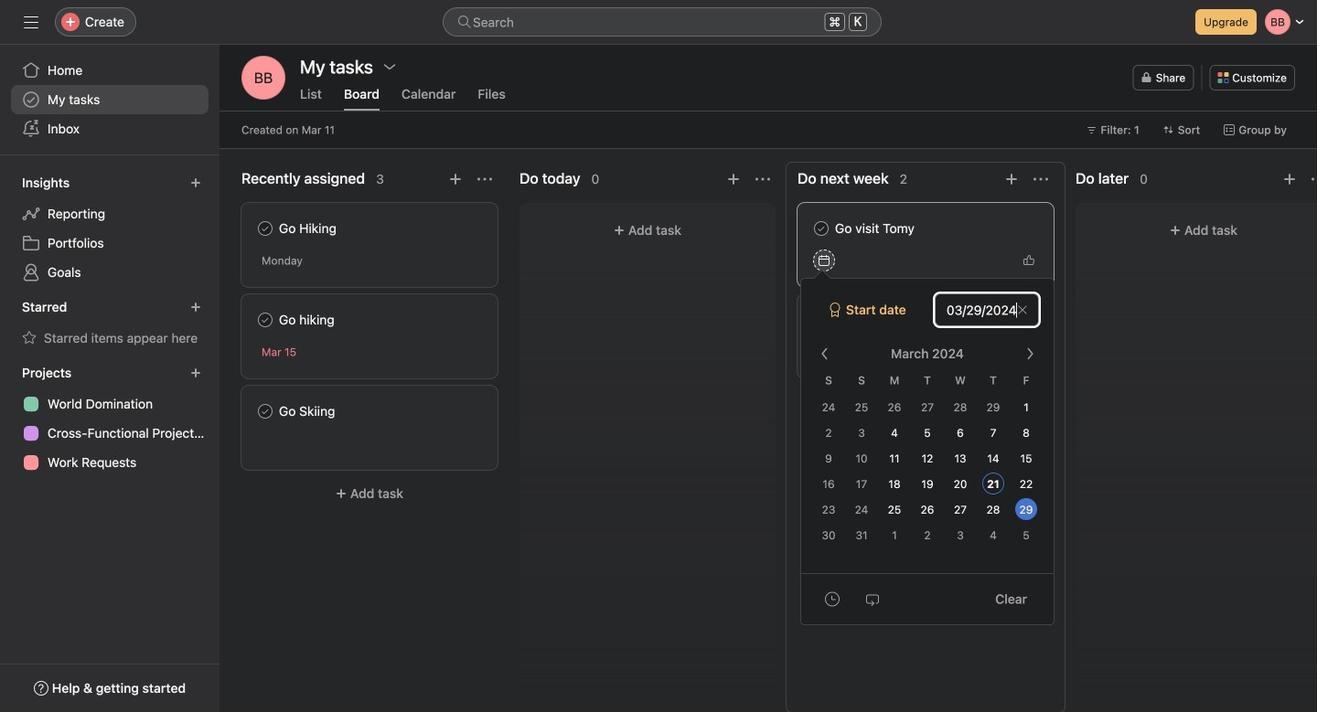 Task type: locate. For each thing, give the bounding box(es) containing it.
1 horizontal spatial more section actions image
[[1312, 172, 1317, 187]]

0 horizontal spatial add task image
[[448, 172, 463, 187]]

show options image
[[382, 59, 397, 74]]

more section actions image
[[477, 172, 492, 187], [1312, 172, 1317, 187]]

add items to starred image
[[190, 302, 201, 313]]

more section actions image
[[755, 172, 770, 187], [1034, 172, 1048, 187]]

Search tasks, projects, and more text field
[[443, 7, 882, 37]]

Mark complete checkbox
[[254, 218, 276, 240], [810, 218, 832, 240], [254, 309, 276, 331], [810, 309, 832, 331], [254, 401, 276, 423]]

next month image
[[1023, 347, 1037, 361]]

mark complete image
[[810, 218, 832, 240], [254, 309, 276, 331]]

2 add task image from the left
[[1282, 172, 1297, 187]]

2 more section actions image from the left
[[1312, 172, 1317, 187]]

0 horizontal spatial add task image
[[726, 172, 741, 187]]

1 vertical spatial mark complete image
[[254, 309, 276, 331]]

1 add task image from the left
[[726, 172, 741, 187]]

1 more section actions image from the left
[[755, 172, 770, 187]]

1 horizontal spatial add task image
[[1004, 172, 1019, 187]]

None field
[[443, 7, 882, 37]]

mark complete image
[[254, 218, 276, 240], [810, 309, 832, 331], [254, 401, 276, 423]]

0 horizontal spatial more section actions image
[[755, 172, 770, 187]]

projects element
[[0, 357, 220, 481]]

insights element
[[0, 166, 220, 291]]

1 horizontal spatial add task image
[[1282, 172, 1297, 187]]

1 more section actions image from the left
[[477, 172, 492, 187]]

add task image
[[726, 172, 741, 187], [1282, 172, 1297, 187]]

new project or portfolio image
[[190, 368, 201, 379]]

0 vertical spatial mark complete image
[[810, 218, 832, 240]]

1 add task image from the left
[[448, 172, 463, 187]]

previous month image
[[818, 347, 832, 361]]

add task image for 1st more section actions image from the right
[[1282, 172, 1297, 187]]

2 more section actions image from the left
[[1034, 172, 1048, 187]]

0 horizontal spatial more section actions image
[[477, 172, 492, 187]]

1 horizontal spatial more section actions image
[[1034, 172, 1048, 187]]

add time image
[[825, 592, 840, 607]]

set to repeat image
[[865, 592, 880, 607]]

add task image
[[448, 172, 463, 187], [1004, 172, 1019, 187]]



Task type: describe. For each thing, give the bounding box(es) containing it.
0 vertical spatial mark complete image
[[254, 218, 276, 240]]

new insights image
[[190, 177, 201, 188]]

0 horizontal spatial mark complete image
[[254, 309, 276, 331]]

add task image for 2nd more section actions icon from right
[[726, 172, 741, 187]]

starred element
[[0, 291, 220, 357]]

1 horizontal spatial mark complete image
[[810, 218, 832, 240]]

2 vertical spatial mark complete image
[[254, 401, 276, 423]]

0 likes. click to like this task image
[[1023, 255, 1034, 266]]

global element
[[0, 45, 220, 155]]

clear due date image
[[1017, 305, 1028, 316]]

view profile settings image
[[241, 56, 285, 100]]

Due date text field
[[935, 294, 1039, 327]]

hide sidebar image
[[24, 15, 38, 29]]

2 add task image from the left
[[1004, 172, 1019, 187]]

1 vertical spatial mark complete image
[[810, 309, 832, 331]]



Task type: vqa. For each thing, say whether or not it's contained in the screenshot.
0 likes. Click to like this task Image
yes



